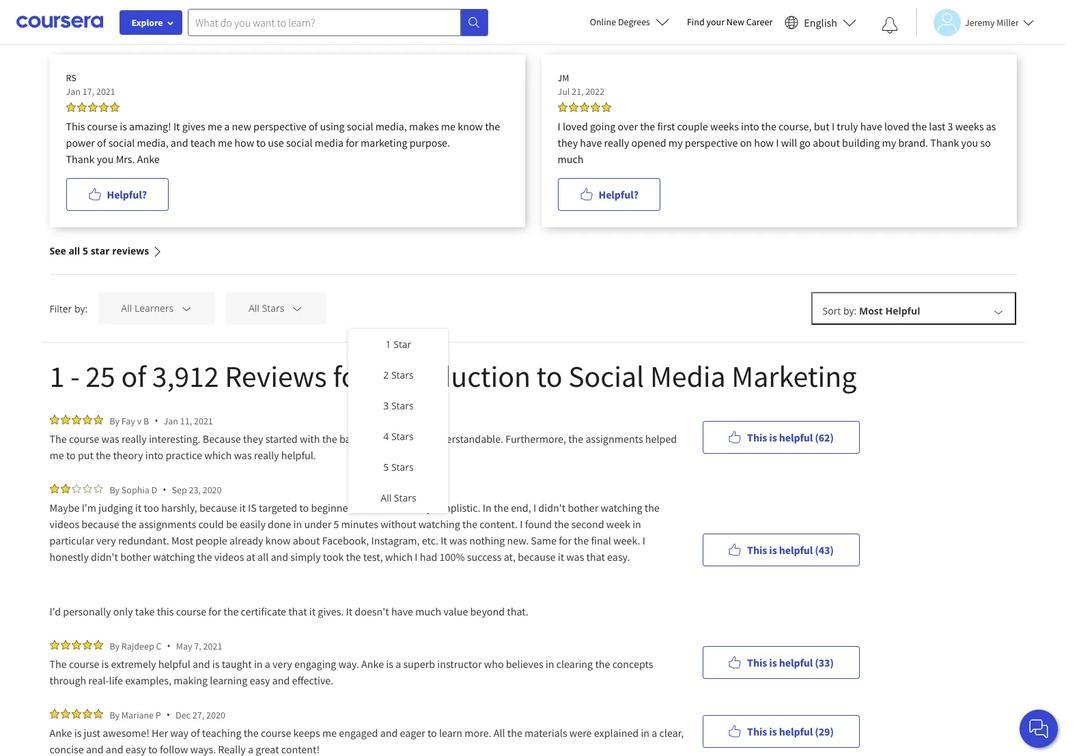 Task type: vqa. For each thing, say whether or not it's contained in the screenshot.
assignments within the The course was really interesting. Because they started with the basics, it was really understandable. Furthermore, the assignments helped me to put the theory into practice which was really helpful.
yes



Task type: describe. For each thing, give the bounding box(es) containing it.
0 horizontal spatial bother
[[120, 551, 151, 564]]

1 star image from the left
[[71, 484, 81, 494]]

• for this is helpful (33)
[[167, 640, 171, 653]]

success
[[467, 551, 502, 564]]

very inside the course is extremely helpful and is taught in a very engaging way. anke is a superb instructor who believes in clearing the concepts through real-life examples, making learning easy and effective.
[[273, 658, 292, 672]]

coursera image
[[16, 11, 103, 33]]

sep
[[172, 484, 187, 496]]

1 horizontal spatial social
[[286, 136, 313, 150]]

21,
[[572, 85, 584, 98]]

of right power
[[97, 136, 106, 150]]

by for awesome!
[[110, 709, 120, 722]]

2 vertical spatial watching
[[153, 551, 195, 564]]

theory
[[113, 449, 143, 462]]

english button
[[780, 0, 862, 44]]

this for anke is just awesome! her way of teaching the course keeps me engaged and eager to learn more. all the materials were explained in a clear, concise and and easy to follow ways. really a great content!
[[747, 725, 767, 739]]

2 vertical spatial because
[[518, 551, 556, 564]]

2
[[383, 369, 389, 382]]

0 horizontal spatial social
[[108, 136, 135, 150]]

making
[[174, 674, 208, 688]]

maybe i'm judging it too harshly, because it is targeted to beginners. i found it overly simplistic. in the end, i didn't bother watching the videos because the assignments could be easily done in under 5 minutes without watching the content. i found the second week in particular very redundant. most people already know about facebook, instagram, etc. it was nothing new. same for the final week. i honestly didn't bother watching the videos at all and simply took the test, which i had 100% success at, because it was that easy.
[[50, 501, 662, 564]]

by fay v b • jan 11, 2021
[[110, 415, 213, 428]]

easy.
[[607, 551, 630, 564]]

5 inside maybe i'm judging it too harshly, because it is targeted to beginners. i found it overly simplistic. in the end, i didn't bother watching the videos because the assignments could be easily done in under 5 minutes without watching the content. i found the second week in particular very redundant. most people already know about facebook, instagram, etc. it was nothing new. same for the final week. i honestly didn't bother watching the videos at all and simply took the test, which i had 100% success at, because it was that easy.
[[334, 518, 339, 531]]

facebook,
[[322, 534, 369, 548]]

and inside the this course is amazing! it gives me a new perspective of using social media, makes me know the power of social media, and teach me how to use social media for marketing purpose. thank you mrs. anke
[[171, 136, 188, 150]]

and down 7,
[[193, 658, 210, 672]]

stars inside dropdown button
[[262, 302, 284, 315]]

her
[[152, 727, 168, 741]]

0 horizontal spatial didn't
[[91, 551, 118, 564]]

star
[[91, 245, 110, 258]]

find your new career
[[687, 16, 773, 28]]

helpful for the course is extremely helpful and is taught in a very engaging way. anke is a superb instructor who believes in clearing the concepts through real-life examples, making learning easy and effective.
[[779, 656, 813, 670]]

me right makes on the top
[[441, 120, 456, 133]]

targeted
[[259, 501, 297, 515]]

this is helpful (33) button
[[703, 647, 860, 679]]

2021 inside by rajdeep c • may 7, 2021
[[203, 640, 222, 653]]

concepts
[[613, 658, 653, 672]]

me inside anke is just awesome! her way of teaching the course keeps me engaged and eager to learn more. all the materials were explained in a clear, concise and and easy to follow ways. really a great content!
[[322, 727, 337, 741]]

assignments inside the course was really interesting. because they started with the basics, it was really understandable. furthermore, the assignments helped me to put the theory into practice which was really helpful.
[[586, 432, 643, 446]]

• right b
[[155, 415, 158, 428]]

it right at,
[[558, 551, 564, 564]]

star image
[[93, 484, 103, 494]]

4 stars
[[383, 430, 414, 443]]

to left social
[[537, 358, 563, 396]]

will
[[781, 136, 797, 150]]

in inside anke is just awesome! her way of teaching the course keeps me engaged and eager to learn more. all the materials were explained in a clear, concise and and easy to follow ways. really a great content!
[[641, 727, 650, 741]]

2020 for this is helpful (29)
[[206, 709, 225, 722]]

1 vertical spatial media,
[[137, 136, 169, 150]]

in right week
[[633, 518, 641, 531]]

thank inside the this course is amazing! it gives me a new perspective of using social media, makes me know the power of social media, and teach me how to use social media for marketing purpose. thank you mrs. anke
[[66, 152, 95, 166]]

furthermore,
[[506, 432, 566, 446]]

much inside the i loved going over the first couple weeks into the course, but i truly have loved the last 3 weeks as they have really opened my perspective on how i will go about building my brand. thank you so much
[[558, 152, 584, 166]]

it left 'is'
[[239, 501, 246, 515]]

1 star
[[386, 338, 411, 351]]

to inside the course was really interesting. because they started with the basics, it was really understandable. furthermore, the assignments helped me to put the theory into practice which was really helpful.
[[66, 449, 76, 462]]

rs jan 17, 2021
[[66, 72, 115, 98]]

all stars inside dropdown button
[[249, 302, 284, 315]]

(62)
[[815, 431, 834, 444]]

may
[[176, 640, 192, 653]]

most
[[171, 534, 193, 548]]

1 vertical spatial videos
[[214, 551, 244, 564]]

had
[[420, 551, 437, 564]]

were
[[570, 727, 592, 741]]

into inside the i loved going over the first couple weeks into the course, but i truly have loved the last 3 weeks as they have really opened my perspective on how i will go about building my brand. thank you so much
[[741, 120, 759, 133]]

concise
[[50, 743, 84, 757]]

really inside the i loved going over the first couple weeks into the course, but i truly have loved the last 3 weeks as they have really opened my perspective on how i will go about building my brand. thank you so much
[[604, 136, 629, 150]]

and down just on the bottom
[[86, 743, 104, 757]]

1 chevron down image from the left
[[180, 303, 193, 315]]

thank inside the i loved going over the first couple weeks into the course, but i truly have loved the last 3 weeks as they have really opened my perspective on how i will go about building my brand. thank you so much
[[931, 136, 959, 150]]

they inside the i loved going over the first couple weeks into the course, but i truly have loved the last 3 weeks as they have really opened my perspective on how i will go about building my brand. thank you so much
[[558, 136, 578, 150]]

(33)
[[815, 656, 834, 670]]

in
[[483, 501, 492, 515]]

this course is amazing! it gives me a new perspective of using social media, makes me know the power of social media, and teach me how to use social media for marketing purpose. thank you mrs. anke
[[66, 120, 500, 166]]

this inside the this course is amazing! it gives me a new perspective of using social media, makes me know the power of social media, and teach me how to use social media for marketing purpose. thank you mrs. anke
[[66, 120, 85, 133]]

a right taught
[[265, 658, 270, 672]]

jeremy miller
[[965, 16, 1019, 28]]

all inside menu item
[[381, 492, 392, 505]]

top reviews
[[50, 1, 198, 39]]

course right this
[[176, 605, 206, 619]]

show notifications image
[[882, 17, 898, 33]]

jan inside by fay v b • jan 11, 2021
[[164, 415, 178, 427]]

perspective inside the this course is amazing! it gives me a new perspective of using social media, makes me know the power of social media, and teach me how to use social media for marketing purpose. thank you mrs. anke
[[253, 120, 307, 133]]

2 stars
[[383, 369, 414, 382]]

2 horizontal spatial social
[[347, 120, 373, 133]]

What do you want to learn? text field
[[188, 9, 461, 36]]

believes
[[506, 658, 544, 672]]

you inside the this course is amazing! it gives me a new perspective of using social media, makes me know the power of social media, and teach me how to use social media for marketing purpose. thank you mrs. anke
[[97, 152, 114, 166]]

reviews
[[225, 358, 327, 396]]

d
[[151, 484, 157, 496]]

through
[[50, 674, 86, 688]]

brand.
[[899, 136, 928, 150]]

final
[[591, 534, 611, 548]]

this is helpful (62)
[[747, 431, 834, 444]]

teaching
[[202, 727, 241, 741]]

i left had
[[415, 551, 418, 564]]

• for this is helpful (43)
[[163, 484, 166, 497]]

easy inside the course is extremely helpful and is taught in a very engaging way. anke is a superb instructor who believes in clearing the concepts through real-life examples, making learning easy and effective.
[[250, 674, 270, 688]]

find
[[687, 16, 705, 28]]

this is helpful (43) button
[[703, 534, 860, 567]]

0 horizontal spatial found
[[366, 501, 393, 515]]

stars for 4 stars menu item
[[391, 430, 414, 443]]

it left gives.
[[309, 605, 316, 619]]

jeremy
[[965, 16, 995, 28]]

career
[[747, 16, 773, 28]]

way
[[170, 727, 189, 741]]

top
[[50, 1, 96, 39]]

simply
[[291, 551, 321, 564]]

very inside maybe i'm judging it too harshly, because it is targeted to beginners. i found it overly simplistic. in the end, i didn't bother watching the videos because the assignments could be easily done in under 5 minutes without watching the content. i found the second week in particular very redundant. most people already know about facebook, instagram, etc. it was nothing new. same for the final week. i honestly didn't bother watching the videos at all and simply took the test, which i had 100% success at, because it was that easy.
[[96, 534, 116, 548]]

jm
[[558, 72, 569, 84]]

v
[[137, 415, 142, 427]]

this is helpful (29) button
[[703, 716, 860, 748]]

was down because
[[234, 449, 252, 462]]

of right 25
[[121, 358, 146, 396]]

basics,
[[339, 432, 370, 446]]

using
[[320, 120, 345, 133]]

of left using
[[309, 120, 318, 133]]

see all 5 star reviews button
[[50, 227, 163, 275]]

5 inside button
[[83, 245, 88, 258]]

menu containing 1 star
[[349, 329, 448, 514]]

it up without on the bottom left of page
[[396, 501, 402, 515]]

know inside the this course is amazing! it gives me a new perspective of using social media, makes me know the power of social media, and teach me how to use social media for marketing purpose. thank you mrs. anke
[[458, 120, 483, 133]]

0 vertical spatial media,
[[376, 120, 407, 133]]

and down "awesome!"
[[106, 743, 123, 757]]

value
[[444, 605, 468, 619]]

course for really
[[69, 432, 99, 446]]

it left too
[[135, 501, 142, 515]]

helpful for the course was really interesting. because they started with the basics, it was really understandable. furthermore, the assignments helped me to put the theory into practice which was really helpful.
[[779, 431, 813, 444]]

2 helpful? button from the left
[[558, 178, 661, 211]]

engaged
[[339, 727, 378, 741]]

is up learning
[[212, 658, 220, 672]]

really down the started
[[254, 449, 279, 462]]

i right week.
[[643, 534, 646, 548]]

social
[[569, 358, 644, 396]]

how inside the this course is amazing! it gives me a new perspective of using social media, makes me know the power of social media, and teach me how to use social media for marketing purpose. thank you mrs. anke
[[235, 136, 254, 150]]

me right teach
[[218, 136, 232, 150]]

a left the 'clear,'
[[652, 727, 657, 741]]

i down end,
[[520, 518, 523, 531]]

is
[[248, 501, 257, 515]]

anke inside anke is just awesome! her way of teaching the course keeps me engaged and eager to learn more. all the materials were explained in a clear, concise and and easy to follow ways. really a great content!
[[50, 727, 72, 741]]

chevron down image inside all stars dropdown button
[[291, 303, 303, 315]]

miller
[[997, 16, 1019, 28]]

1 for 1 star
[[386, 338, 391, 351]]

for inside maybe i'm judging it too harshly, because it is targeted to beginners. i found it overly simplistic. in the end, i didn't bother watching the videos because the assignments could be easily done in under 5 minutes without watching the content. i found the second week in particular very redundant. most people already know about facebook, instagram, etc. it was nothing new. same for the final week. i honestly didn't bother watching the videos at all and simply took the test, which i had 100% success at, because it was that easy.
[[559, 534, 572, 548]]

helpful for anke is just awesome! her way of teaching the course keeps me engaged and eager to learn more. all the materials were explained in a clear, concise and and easy to follow ways. really a great content!
[[779, 725, 813, 739]]

27,
[[193, 709, 204, 722]]

i right end,
[[533, 501, 536, 515]]

is left superb
[[386, 658, 393, 672]]

i right the but
[[832, 120, 835, 133]]

materials
[[525, 727, 567, 741]]

makes
[[409, 120, 439, 133]]

3,912
[[152, 358, 219, 396]]

too
[[144, 501, 159, 515]]

is up real-
[[102, 658, 109, 672]]

already
[[229, 534, 263, 548]]

overly
[[404, 501, 432, 515]]

i up minutes
[[361, 501, 364, 515]]

new.
[[507, 534, 529, 548]]

for inside the this course is amazing! it gives me a new perspective of using social media, makes me know the power of social media, and teach me how to use social media for marketing purpose. thank you mrs. anke
[[346, 136, 359, 150]]

just
[[84, 727, 100, 741]]

by inside by sophia d • sep 23, 2020
[[110, 484, 120, 496]]

5 stars menu item
[[349, 452, 448, 483]]

that inside maybe i'm judging it too harshly, because it is targeted to beginners. i found it overly simplistic. in the end, i didn't bother watching the videos because the assignments could be easily done in under 5 minutes without watching the content. i found the second week in particular very redundant. most people already know about facebook, instagram, etc. it was nothing new. same for the final week. i honestly didn't bother watching the videos at all and simply took the test, which i had 100% success at, because it was that easy.
[[587, 551, 605, 564]]

7,
[[194, 640, 201, 653]]

2021 inside rs jan 17, 2021
[[96, 85, 115, 98]]

second
[[572, 518, 604, 531]]

is left (33)
[[769, 656, 777, 670]]

the inside the this course is amazing! it gives me a new perspective of using social media, makes me know the power of social media, and teach me how to use social media for marketing purpose. thank you mrs. anke
[[485, 120, 500, 133]]

this left (43)
[[747, 543, 767, 557]]

• for this is helpful (29)
[[167, 709, 170, 722]]

1 helpful? button from the left
[[66, 178, 169, 211]]

course,
[[779, 120, 812, 133]]

2 loved from the left
[[885, 120, 910, 133]]

eager
[[400, 727, 425, 741]]

redundant.
[[118, 534, 169, 548]]

a left great
[[248, 743, 253, 757]]

gives
[[182, 120, 205, 133]]

understandable.
[[428, 432, 504, 446]]

online degrees button
[[579, 7, 680, 37]]

could
[[198, 518, 224, 531]]

chevron down image
[[992, 306, 1005, 319]]

the course is extremely helpful and is taught in a very engaging way. anke is a superb instructor who believes in clearing the concepts through real-life examples, making learning easy and effective.
[[50, 658, 656, 688]]

in left clearing on the right
[[546, 658, 554, 672]]

that.
[[507, 605, 529, 619]]

was up 100%
[[449, 534, 467, 548]]

english
[[804, 15, 838, 29]]

3 stars menu item
[[349, 391, 448, 422]]

and left eager
[[380, 727, 398, 741]]

mrs.
[[116, 152, 135, 166]]

0 vertical spatial reviews
[[102, 1, 198, 39]]

anke inside the course is extremely helpful and is taught in a very engaging way. anke is a superb instructor who believes in clearing the concepts through real-life examples, making learning easy and effective.
[[361, 658, 384, 672]]

see
[[50, 245, 66, 258]]

for left the certificate
[[209, 605, 221, 619]]



Task type: locate. For each thing, give the bounding box(es) containing it.
0 vertical spatial very
[[96, 534, 116, 548]]

all inside maybe i'm judging it too harshly, because it is targeted to beginners. i found it overly simplistic. in the end, i didn't bother watching the videos because the assignments could be easily done in under 5 minutes without watching the content. i found the second week in particular very redundant. most people already know about facebook, instagram, etc. it was nothing new. same for the final week. i honestly didn't bother watching the videos at all and simply took the test, which i had 100% success at, because it was that easy.
[[258, 551, 269, 564]]

0 vertical spatial the
[[50, 432, 67, 446]]

by left fay
[[110, 415, 120, 427]]

bother
[[568, 501, 599, 515], [120, 551, 151, 564]]

0 vertical spatial videos
[[50, 518, 79, 531]]

course up put
[[69, 432, 99, 446]]

know down the done
[[266, 534, 291, 548]]

into down interesting.
[[145, 449, 163, 462]]

content!
[[281, 743, 320, 757]]

1 horizontal spatial watching
[[419, 518, 460, 531]]

0 vertical spatial 1
[[386, 338, 391, 351]]

in right taught
[[254, 658, 263, 672]]

because down same
[[518, 551, 556, 564]]

1 vertical spatial all
[[258, 551, 269, 564]]

go
[[800, 136, 811, 150]]

learning
[[210, 674, 247, 688]]

1 for 1 - 25 of 3,912 reviews for introduction to social media marketing
[[50, 358, 64, 396]]

0 vertical spatial all stars
[[249, 302, 284, 315]]

the for the course is extremely helpful and is taught in a very engaging way. anke is a superb instructor who believes in clearing the concepts through real-life examples, making learning easy and effective.
[[50, 658, 67, 672]]

0 horizontal spatial that
[[288, 605, 307, 619]]

done
[[268, 518, 291, 531]]

because down i'm
[[81, 518, 119, 531]]

course for amazing!
[[87, 120, 118, 133]]

it inside the this course is amazing! it gives me a new perspective of using social media, makes me know the power of social media, and teach me how to use social media for marketing purpose. thank you mrs. anke
[[173, 120, 180, 133]]

1 horizontal spatial my
[[882, 136, 896, 150]]

0 vertical spatial didn't
[[539, 501, 566, 515]]

jan inside rs jan 17, 2021
[[66, 85, 81, 98]]

0 horizontal spatial chevron down image
[[180, 303, 193, 315]]

me right keeps
[[322, 727, 337, 741]]

1 horizontal spatial found
[[525, 518, 552, 531]]

stars for 3 stars menu item
[[391, 400, 414, 413]]

easy down "awesome!"
[[126, 743, 146, 757]]

jeremy miller button
[[916, 9, 1034, 36]]

is left (43)
[[769, 543, 777, 557]]

0 vertical spatial that
[[587, 551, 605, 564]]

into inside the course was really interesting. because they started with the basics, it was really understandable. furthermore, the assignments helped me to put the theory into practice which was really helpful.
[[145, 449, 163, 462]]

helpful?
[[107, 188, 147, 202], [599, 188, 639, 202]]

1 vertical spatial much
[[415, 605, 441, 619]]

stars up without on the bottom left of page
[[394, 492, 416, 505]]

2 stars menu item
[[349, 360, 448, 391]]

0 horizontal spatial easy
[[126, 743, 146, 757]]

life
[[109, 674, 123, 688]]

that
[[587, 551, 605, 564], [288, 605, 307, 619]]

1 horizontal spatial videos
[[214, 551, 244, 564]]

it inside maybe i'm judging it too harshly, because it is targeted to beginners. i found it overly simplistic. in the end, i didn't bother watching the videos because the assignments could be easily done in under 5 minutes without watching the content. i found the second week in particular very redundant. most people already know about facebook, instagram, etc. it was nothing new. same for the final week. i honestly didn't bother watching the videos at all and simply took the test, which i had 100% success at, because it was that easy.
[[441, 534, 447, 548]]

first
[[657, 120, 675, 133]]

2 star image from the left
[[82, 484, 92, 494]]

stars up 4 stars menu item
[[391, 400, 414, 413]]

really
[[604, 136, 629, 150], [122, 432, 147, 446], [401, 432, 426, 446], [254, 449, 279, 462]]

about inside maybe i'm judging it too harshly, because it is targeted to beginners. i found it overly simplistic. in the end, i didn't bother watching the videos because the assignments could be easily done in under 5 minutes without watching the content. i found the second week in particular very redundant. most people already know about facebook, instagram, etc. it was nothing new. same for the final week. i honestly didn't bother watching the videos at all and simply took the test, which i had 100% success at, because it was that easy.
[[293, 534, 320, 548]]

all inside anke is just awesome! her way of teaching the course keeps me engaged and eager to learn more. all the materials were explained in a clear, concise and and easy to follow ways. really a great content!
[[494, 727, 505, 741]]

it inside the course was really interesting. because they started with the basics, it was really understandable. furthermore, the assignments helped me to put the theory into practice which was really helpful.
[[373, 432, 379, 446]]

really up 'theory'
[[122, 432, 147, 446]]

course inside the this course is amazing! it gives me a new perspective of using social media, makes me know the power of social media, and teach me how to use social media for marketing purpose. thank you mrs. anke
[[87, 120, 118, 133]]

0 vertical spatial assignments
[[586, 432, 643, 446]]

videos down maybe
[[50, 518, 79, 531]]

stars up reviews on the left
[[262, 302, 284, 315]]

1 horizontal spatial they
[[558, 136, 578, 150]]

jan left 11,
[[164, 415, 178, 427]]

by right star icon
[[110, 484, 120, 496]]

1 horizontal spatial star image
[[82, 484, 92, 494]]

0 horizontal spatial perspective
[[253, 120, 307, 133]]

anke inside the this course is amazing! it gives me a new perspective of using social media, makes me know the power of social media, and teach me how to use social media for marketing purpose. thank you mrs. anke
[[137, 152, 160, 166]]

anke
[[137, 152, 160, 166], [361, 658, 384, 672], [50, 727, 72, 741]]

weeks
[[710, 120, 739, 133], [955, 120, 984, 133]]

filter by:
[[50, 302, 88, 315]]

watching down most on the left bottom of the page
[[153, 551, 195, 564]]

know
[[458, 120, 483, 133], [266, 534, 291, 548]]

1 vertical spatial the
[[50, 658, 67, 672]]

amazing!
[[129, 120, 171, 133]]

course up great
[[261, 727, 291, 741]]

for
[[346, 136, 359, 150], [333, 358, 368, 396], [559, 534, 572, 548], [209, 605, 221, 619]]

assignments left helped
[[586, 432, 643, 446]]

p
[[156, 709, 161, 722]]

helped
[[645, 432, 677, 446]]

3 up 4
[[383, 400, 389, 413]]

course inside anke is just awesome! her way of teaching the course keeps me engaged and eager to learn more. all the materials were explained in a clear, concise and and easy to follow ways. really a great content!
[[261, 727, 291, 741]]

helpful left (43)
[[779, 543, 813, 557]]

to down "her"
[[148, 743, 158, 757]]

helpful? for 2nd helpful? button from the left
[[599, 188, 639, 202]]

menu
[[349, 329, 448, 514]]

0 horizontal spatial all
[[249, 302, 260, 315]]

is left (62)
[[769, 431, 777, 444]]

1 horizontal spatial know
[[458, 120, 483, 133]]

by sophia d • sep 23, 2020
[[110, 484, 222, 497]]

the for the course was really interesting. because they started with the basics, it was really understandable. furthermore, the assignments helped me to put the theory into practice which was really helpful.
[[50, 432, 67, 446]]

23,
[[189, 484, 201, 496]]

have for 3
[[861, 120, 883, 133]]

0 vertical spatial 5
[[83, 245, 88, 258]]

the inside the course was really interesting. because they started with the basics, it was really understandable. furthermore, the assignments helped me to put the theory into practice which was really helpful.
[[50, 432, 67, 446]]

all stars inside menu item
[[381, 492, 416, 505]]

1 vertical spatial didn't
[[91, 551, 118, 564]]

1 vertical spatial watching
[[419, 518, 460, 531]]

1 vertical spatial all
[[381, 492, 392, 505]]

of inside anke is just awesome! her way of teaching the course keeps me engaged and eager to learn more. all the materials were explained in a clear, concise and and easy to follow ways. really a great content!
[[191, 727, 200, 741]]

watching up week
[[601, 501, 643, 515]]

2 horizontal spatial watching
[[601, 501, 643, 515]]

0 horizontal spatial know
[[266, 534, 291, 548]]

1 horizontal spatial have
[[580, 136, 602, 150]]

about inside the i loved going over the first couple weeks into the course, but i truly have loved the last 3 weeks as they have really opened my perspective on how i will go about building my brand. thank you so much
[[813, 136, 840, 150]]

with
[[300, 432, 320, 446]]

2 vertical spatial anke
[[50, 727, 72, 741]]

2 horizontal spatial have
[[861, 120, 883, 133]]

helpful? for first helpful? button from left
[[107, 188, 147, 202]]

much down jul
[[558, 152, 584, 166]]

helpful? down opened
[[599, 188, 639, 202]]

easily
[[240, 518, 266, 531]]

chevron down image
[[180, 303, 193, 315], [291, 303, 303, 315]]

about down the but
[[813, 136, 840, 150]]

was down second at bottom right
[[567, 551, 584, 564]]

filled star image
[[602, 102, 611, 112], [50, 415, 59, 425], [60, 415, 70, 425], [71, 415, 81, 425], [82, 415, 92, 425], [60, 484, 70, 494], [50, 641, 59, 650], [82, 641, 92, 650], [93, 641, 103, 650], [50, 710, 59, 719], [71, 710, 81, 719], [82, 710, 92, 719], [93, 710, 103, 719]]

explore button
[[120, 10, 182, 35]]

2020 inside by sophia d • sep 23, 2020
[[203, 484, 222, 496]]

is inside the this course is amazing! it gives me a new perspective of using social media, makes me know the power of social media, and teach me how to use social media for marketing purpose. thank you mrs. anke
[[120, 120, 127, 133]]

by inside by mariane p • dec 27, 2020
[[110, 709, 120, 722]]

0 vertical spatial watching
[[601, 501, 643, 515]]

i'd personally only take this course for the certificate that it gives. it doesn't have much value beyond that.
[[50, 605, 529, 619]]

0 horizontal spatial because
[[81, 518, 119, 531]]

helpful? button down mrs.
[[66, 178, 169, 211]]

rajdeep
[[122, 640, 154, 653]]

perspective inside the i loved going over the first couple weeks into the course, but i truly have loved the last 3 weeks as they have really opened my perspective on how i will go about building my brand. thank you so much
[[685, 136, 738, 150]]

know inside maybe i'm judging it too harshly, because it is targeted to beginners. i found it overly simplistic. in the end, i didn't bother watching the videos because the assignments could be easily done in under 5 minutes without watching the content. i found the second week in particular very redundant. most people already know about facebook, instagram, etc. it was nothing new. same for the final week. i honestly didn't bother watching the videos at all and simply took the test, which i had 100% success at, because it was that easy.
[[266, 534, 291, 548]]

(43)
[[815, 543, 834, 557]]

0 vertical spatial jan
[[66, 85, 81, 98]]

really right 4
[[401, 432, 426, 446]]

4 by from the top
[[110, 709, 120, 722]]

0 vertical spatial it
[[173, 120, 180, 133]]

assignments
[[586, 432, 643, 446], [139, 518, 196, 531]]

b
[[143, 415, 149, 427]]

1 vertical spatial because
[[81, 518, 119, 531]]

all stars button
[[226, 292, 326, 325]]

1 inside menu item
[[386, 338, 391, 351]]

assignments inside maybe i'm judging it too harshly, because it is targeted to beginners. i found it overly simplistic. in the end, i didn't bother watching the videos because the assignments could be easily done in under 5 minutes without watching the content. i found the second week in particular very redundant. most people already know about facebook, instagram, etc. it was nothing new. same for the final week. i honestly didn't bother watching the videos at all and simply took the test, which i had 100% success at, because it was that easy.
[[139, 518, 196, 531]]

stars right 4
[[391, 430, 414, 443]]

way.
[[339, 658, 359, 672]]

this
[[66, 120, 85, 133], [747, 431, 767, 444], [747, 543, 767, 557], [747, 656, 767, 670], [747, 725, 767, 739]]

week
[[606, 518, 631, 531]]

1 star menu item
[[349, 329, 448, 360]]

0 horizontal spatial 1
[[50, 358, 64, 396]]

perspective down couple
[[685, 136, 738, 150]]

2020 for this is helpful (43)
[[203, 484, 222, 496]]

find your new career link
[[680, 14, 780, 31]]

only
[[113, 605, 133, 619]]

1 the from the top
[[50, 432, 67, 446]]

easy inside anke is just awesome! her way of teaching the course keeps me engaged and eager to learn more. all the materials were explained in a clear, concise and and easy to follow ways. really a great content!
[[126, 743, 146, 757]]

because up "could"
[[199, 501, 237, 515]]

2 vertical spatial 5
[[334, 518, 339, 531]]

2 vertical spatial it
[[346, 605, 353, 619]]

1 vertical spatial about
[[293, 534, 320, 548]]

thank
[[931, 136, 959, 150], [66, 152, 95, 166]]

by left rajdeep
[[110, 640, 120, 653]]

all stars menu item
[[349, 483, 448, 514]]

this for the course was really interesting. because they started with the basics, it was really understandable. furthermore, the assignments helped me to put the theory into practice which was really helpful.
[[747, 431, 767, 444]]

2 by from the top
[[110, 484, 120, 496]]

maybe
[[50, 501, 80, 515]]

your
[[707, 16, 725, 28]]

0 horizontal spatial they
[[243, 432, 263, 446]]

2021 inside by fay v b • jan 11, 2021
[[194, 415, 213, 427]]

you left so
[[962, 136, 978, 150]]

beginners.
[[311, 501, 359, 515]]

the inside the course is extremely helpful and is taught in a very engaging way. anke is a superb instructor who believes in clearing the concepts through real-life examples, making learning easy and effective.
[[50, 658, 67, 672]]

c
[[156, 640, 162, 653]]

much
[[558, 152, 584, 166], [415, 605, 441, 619]]

which inside maybe i'm judging it too harshly, because it is targeted to beginners. i found it overly simplistic. in the end, i didn't bother watching the videos because the assignments could be easily done in under 5 minutes without watching the content. i found the second week in particular very redundant. most people already know about facebook, instagram, etc. it was nothing new. same for the final week. i honestly didn't bother watching the videos at all and simply took the test, which i had 100% success at, because it was that easy.
[[385, 551, 413, 564]]

purpose.
[[410, 136, 450, 150]]

1 horizontal spatial bother
[[568, 501, 599, 515]]

11,
[[180, 415, 192, 427]]

me
[[208, 120, 222, 133], [441, 120, 456, 133], [218, 136, 232, 150], [50, 449, 64, 462], [322, 727, 337, 741]]

couple
[[677, 120, 708, 133]]

0 horizontal spatial all
[[69, 245, 80, 258]]

0 horizontal spatial which
[[204, 449, 232, 462]]

so
[[981, 136, 991, 150]]

by inside by fay v b • jan 11, 2021
[[110, 415, 120, 427]]

1 vertical spatial reviews
[[112, 245, 149, 258]]

1 my from the left
[[669, 136, 683, 150]]

0 horizontal spatial 5
[[83, 245, 88, 258]]

i'm
[[82, 501, 96, 515]]

to up under
[[299, 501, 309, 515]]

degrees
[[618, 16, 650, 28]]

0 vertical spatial because
[[199, 501, 237, 515]]

instructor
[[437, 658, 482, 672]]

1 horizontal spatial helpful?
[[599, 188, 639, 202]]

0 horizontal spatial very
[[96, 534, 116, 548]]

5 left the star
[[83, 245, 88, 258]]

1 vertical spatial know
[[266, 534, 291, 548]]

have down going
[[580, 136, 602, 150]]

a inside the this course is amazing! it gives me a new perspective of using social media, makes me know the power of social media, and teach me how to use social media for marketing purpose. thank you mrs. anke
[[224, 120, 230, 133]]

helpful? button down opened
[[558, 178, 661, 211]]

0 horizontal spatial helpful?
[[107, 188, 147, 202]]

1 horizontal spatial very
[[273, 658, 292, 672]]

reviews inside button
[[112, 245, 149, 258]]

by for really
[[110, 415, 120, 427]]

thank down last
[[931, 136, 959, 150]]

1 horizontal spatial weeks
[[955, 120, 984, 133]]

2 chevron down image from the left
[[291, 303, 303, 315]]

they inside the course was really interesting. because they started with the basics, it was really understandable. furthermore, the assignments helped me to put the theory into practice which was really helpful.
[[243, 432, 263, 446]]

17,
[[82, 85, 94, 98]]

None search field
[[188, 9, 488, 36]]

about up simply
[[293, 534, 320, 548]]

this for the course is extremely helpful and is taught in a very engaging way. anke is a superb instructor who believes in clearing the concepts through real-life examples, making learning easy and effective.
[[747, 656, 767, 670]]

they down jul
[[558, 136, 578, 150]]

in
[[293, 518, 302, 531], [633, 518, 641, 531], [254, 658, 263, 672], [546, 658, 554, 672], [641, 727, 650, 741]]

awesome!
[[103, 727, 150, 741]]

1 vertical spatial 2021
[[194, 415, 213, 427]]

course
[[87, 120, 118, 133], [69, 432, 99, 446], [176, 605, 206, 619], [69, 658, 99, 672], [261, 727, 291, 741]]

in left the 'clear,'
[[641, 727, 650, 741]]

3 inside 3 stars menu item
[[383, 400, 389, 413]]

0 horizontal spatial my
[[669, 136, 683, 150]]

it left 4
[[373, 432, 379, 446]]

0 horizontal spatial thank
[[66, 152, 95, 166]]

thank down power
[[66, 152, 95, 166]]

1 vertical spatial which
[[385, 551, 413, 564]]

a left superb
[[396, 658, 401, 672]]

into
[[741, 120, 759, 133], [145, 449, 163, 462]]

is inside anke is just awesome! her way of teaching the course keeps me engaged and eager to learn more. all the materials were explained in a clear, concise and and easy to follow ways. really a great content!
[[74, 727, 82, 741]]

0 vertical spatial you
[[962, 136, 978, 150]]

social right using
[[347, 120, 373, 133]]

0 horizontal spatial videos
[[50, 518, 79, 531]]

weeks right couple
[[710, 120, 739, 133]]

0 vertical spatial thank
[[931, 136, 959, 150]]

2 helpful? from the left
[[599, 188, 639, 202]]

2021
[[96, 85, 115, 98], [194, 415, 213, 427], [203, 640, 222, 653]]

introduction
[[374, 358, 531, 396]]

1 horizontal spatial 3
[[948, 120, 953, 133]]

1 helpful? from the left
[[107, 188, 147, 202]]

-
[[70, 358, 80, 396]]

2 horizontal spatial 5
[[383, 461, 389, 474]]

2 how from the left
[[754, 136, 774, 150]]

chat with us image
[[1028, 719, 1050, 741]]

ways.
[[190, 743, 216, 757]]

5 stars
[[383, 461, 414, 474]]

is
[[120, 120, 127, 133], [769, 431, 777, 444], [769, 543, 777, 557], [769, 656, 777, 670], [102, 658, 109, 672], [212, 658, 220, 672], [386, 658, 393, 672], [769, 725, 777, 739], [74, 727, 82, 741]]

2 weeks from the left
[[955, 120, 984, 133]]

0 vertical spatial all
[[69, 245, 80, 258]]

follow
[[160, 743, 188, 757]]

0 horizontal spatial about
[[293, 534, 320, 548]]

course inside the course is extremely helpful and is taught in a very engaging way. anke is a superb instructor who believes in clearing the concepts through real-life examples, making learning easy and effective.
[[69, 658, 99, 672]]

3 inside the i loved going over the first couple weeks into the course, but i truly have loved the last 3 weeks as they have really opened my perspective on how i will go about building my brand. thank you so much
[[948, 120, 953, 133]]

1 loved from the left
[[563, 120, 588, 133]]

was up 5 stars menu item
[[381, 432, 399, 446]]

have for that.
[[391, 605, 413, 619]]

1 horizontal spatial assignments
[[586, 432, 643, 446]]

this left (33)
[[747, 656, 767, 670]]

1 how from the left
[[235, 136, 254, 150]]

clear,
[[660, 727, 684, 741]]

but
[[814, 120, 830, 133]]

2 my from the left
[[882, 136, 896, 150]]

a
[[224, 120, 230, 133], [265, 658, 270, 672], [396, 658, 401, 672], [652, 727, 657, 741], [248, 743, 253, 757]]

loved
[[563, 120, 588, 133], [885, 120, 910, 133]]

1 horizontal spatial all
[[381, 492, 392, 505]]

superb
[[403, 658, 435, 672]]

media,
[[376, 120, 407, 133], [137, 136, 169, 150]]

is left 'amazing!'
[[120, 120, 127, 133]]

bother up second at bottom right
[[568, 501, 599, 515]]

to inside the this course is amazing! it gives me a new perspective of using social media, makes me know the power of social media, and teach me how to use social media for marketing purpose. thank you mrs. anke
[[256, 136, 266, 150]]

to inside maybe i'm judging it too harshly, because it is targeted to beginners. i found it overly simplistic. in the end, i didn't bother watching the videos because the assignments could be easily done in under 5 minutes without watching the content. i found the second week in particular very redundant. most people already know about facebook, instagram, etc. it was nothing new. same for the final week. i honestly didn't bother watching the videos at all and simply took the test, which i had 100% success at, because it was that easy.
[[299, 501, 309, 515]]

0 horizontal spatial helpful? button
[[66, 178, 169, 211]]

by inside by rajdeep c • may 7, 2021
[[110, 640, 120, 653]]

2 horizontal spatial anke
[[361, 658, 384, 672]]

0 vertical spatial much
[[558, 152, 584, 166]]

0 horizontal spatial media,
[[137, 136, 169, 150]]

1 horizontal spatial perspective
[[685, 136, 738, 150]]

0 vertical spatial 2021
[[96, 85, 115, 98]]

loved up "brand."
[[885, 120, 910, 133]]

you inside the i loved going over the first couple weeks into the course, but i truly have loved the last 3 weeks as they have really opened my perspective on how i will go about building my brand. thank you so much
[[962, 136, 978, 150]]

for right 'media'
[[346, 136, 359, 150]]

3 by from the top
[[110, 640, 120, 653]]

etc.
[[422, 534, 439, 548]]

all inside dropdown button
[[249, 302, 260, 315]]

me inside the course was really interesting. because they started with the basics, it was really understandable. furthermore, the assignments helped me to put the theory into practice which was really helpful.
[[50, 449, 64, 462]]

it left gives
[[173, 120, 180, 133]]

was up 'theory'
[[102, 432, 119, 446]]

found up same
[[525, 518, 552, 531]]

• right d
[[163, 484, 166, 497]]

5 inside menu item
[[383, 461, 389, 474]]

by up "awesome!"
[[110, 709, 120, 722]]

my left "brand."
[[882, 136, 896, 150]]

1 - 25 of 3,912 reviews for introduction to social media marketing
[[50, 358, 857, 396]]

0 vertical spatial they
[[558, 136, 578, 150]]

extremely
[[111, 658, 156, 672]]

power
[[66, 136, 95, 150]]

1 horizontal spatial thank
[[931, 136, 959, 150]]

stars for 5 stars menu item
[[391, 461, 414, 474]]

as
[[986, 120, 996, 133]]

very down judging
[[96, 534, 116, 548]]

by for extremely
[[110, 640, 120, 653]]

1 horizontal spatial anke
[[137, 152, 160, 166]]

me up teach
[[208, 120, 222, 133]]

1 horizontal spatial it
[[346, 605, 353, 619]]

1 horizontal spatial all stars
[[381, 492, 416, 505]]

star
[[394, 338, 411, 351]]

anke right the way.
[[361, 658, 384, 672]]

put
[[78, 449, 94, 462]]

2020 right the 23,
[[203, 484, 222, 496]]

0 vertical spatial easy
[[250, 674, 270, 688]]

how inside the i loved going over the first couple weeks into the course, but i truly have loved the last 3 weeks as they have really opened my perspective on how i will go about building my brand. thank you so much
[[754, 136, 774, 150]]

0 horizontal spatial jan
[[66, 85, 81, 98]]

2 the from the top
[[50, 658, 67, 672]]

all
[[69, 245, 80, 258], [258, 551, 269, 564]]

have right 'doesn't' at bottom
[[391, 605, 413, 619]]

1 vertical spatial that
[[288, 605, 307, 619]]

easy
[[250, 674, 270, 688], [126, 743, 146, 757]]

which inside the course was really interesting. because they started with the basics, it was really understandable. furthermore, the assignments helped me to put the theory into practice which was really helpful.
[[204, 449, 232, 462]]

and left simply
[[271, 551, 288, 564]]

of right 'way' on the bottom of the page
[[191, 727, 200, 741]]

perspective up use
[[253, 120, 307, 133]]

and left effective.
[[272, 674, 290, 688]]

1 horizontal spatial chevron down image
[[291, 303, 303, 315]]

in right the done
[[293, 518, 302, 531]]

stars for 2 stars menu item
[[391, 369, 414, 382]]

0 horizontal spatial into
[[145, 449, 163, 462]]

0 horizontal spatial loved
[[563, 120, 588, 133]]

watching up the etc.
[[419, 518, 460, 531]]

stars for 'all stars' menu item
[[394, 492, 416, 505]]

content.
[[480, 518, 518, 531]]

5 down 4
[[383, 461, 389, 474]]

3 right last
[[948, 120, 953, 133]]

all inside button
[[69, 245, 80, 258]]

(29)
[[815, 725, 834, 739]]

course inside the course was really interesting. because they started with the basics, it was really understandable. furthermore, the assignments helped me to put the theory into practice which was really helpful.
[[69, 432, 99, 446]]

0 vertical spatial into
[[741, 120, 759, 133]]

star image
[[71, 484, 81, 494], [82, 484, 92, 494]]

is left the (29)
[[769, 725, 777, 739]]

1 vertical spatial 5
[[383, 461, 389, 474]]

helpful inside the course is extremely helpful and is taught in a very engaging way. anke is a superb instructor who believes in clearing the concepts through real-life examples, making learning easy and effective.
[[158, 658, 190, 672]]

use
[[268, 136, 284, 150]]

easy down taught
[[250, 674, 270, 688]]

1 by from the top
[[110, 415, 120, 427]]

4 stars menu item
[[349, 422, 448, 452]]

course for extremely
[[69, 658, 99, 672]]

found
[[366, 501, 393, 515], [525, 518, 552, 531]]

1 vertical spatial have
[[580, 136, 602, 150]]

the inside the course is extremely helpful and is taught in a very engaging way. anke is a superb instructor who believes in clearing the concepts through real-life examples, making learning easy and effective.
[[595, 658, 610, 672]]

for left 2
[[333, 358, 368, 396]]

i down jul
[[558, 120, 561, 133]]

truly
[[837, 120, 858, 133]]

sophia
[[122, 484, 149, 496]]

course up real-
[[69, 658, 99, 672]]

and inside maybe i'm judging it too harshly, because it is targeted to beginners. i found it overly simplistic. in the end, i didn't bother watching the videos because the assignments could be easily done in under 5 minutes without watching the content. i found the second week in particular very redundant. most people already know about facebook, instagram, etc. it was nothing new. same for the final week. i honestly didn't bother watching the videos at all and simply took the test, which i had 100% success at, because it was that easy.
[[271, 551, 288, 564]]

2 horizontal spatial all
[[494, 727, 505, 741]]

1 vertical spatial jan
[[164, 415, 178, 427]]

stars right 2
[[391, 369, 414, 382]]

building
[[842, 136, 880, 150]]

1 horizontal spatial didn't
[[539, 501, 566, 515]]

0 horizontal spatial all stars
[[249, 302, 284, 315]]

to left use
[[256, 136, 266, 150]]

2020 inside by mariane p • dec 27, 2020
[[206, 709, 225, 722]]

i left will
[[776, 136, 779, 150]]

0 horizontal spatial anke
[[50, 727, 72, 741]]

social
[[347, 120, 373, 133], [108, 136, 135, 150], [286, 136, 313, 150]]

1 weeks from the left
[[710, 120, 739, 133]]

videos left at
[[214, 551, 244, 564]]

to left learn
[[428, 727, 437, 741]]

0 vertical spatial 2020
[[203, 484, 222, 496]]

1 left star
[[386, 338, 391, 351]]

1 horizontal spatial into
[[741, 120, 759, 133]]

filled star image
[[66, 102, 75, 112], [77, 102, 86, 112], [88, 102, 97, 112], [99, 102, 108, 112], [110, 102, 119, 112], [558, 102, 567, 112], [569, 102, 578, 112], [580, 102, 589, 112], [591, 102, 600, 112], [93, 415, 103, 425], [50, 484, 59, 494], [60, 641, 70, 650], [71, 641, 81, 650], [60, 710, 70, 719]]

helpful left the (29)
[[779, 725, 813, 739]]

that down final
[[587, 551, 605, 564]]



